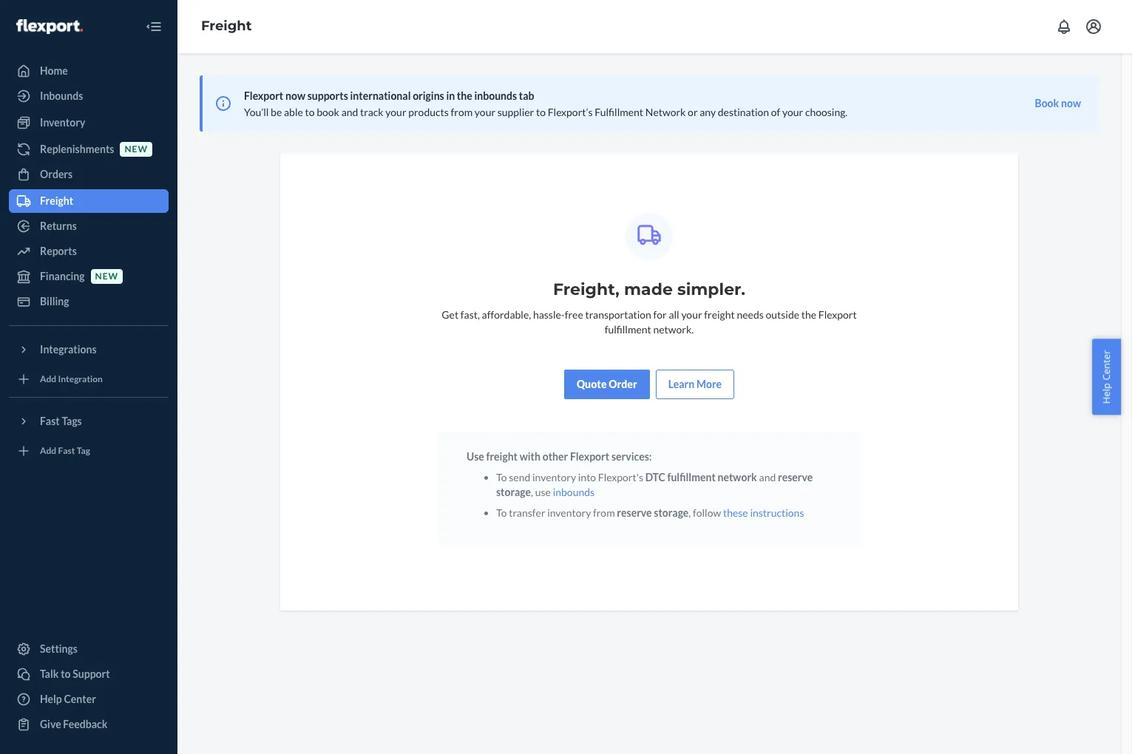 Task type: vqa. For each thing, say whether or not it's contained in the screenshot.
reserve storage
yes



Task type: locate. For each thing, give the bounding box(es) containing it.
to
[[305, 106, 315, 118], [536, 106, 546, 118], [61, 668, 71, 681]]

0 horizontal spatial freight link
[[9, 189, 169, 213]]

0 horizontal spatial freight
[[486, 451, 518, 463]]

freight up returns
[[40, 195, 73, 207]]

other
[[543, 451, 568, 463]]

reports link
[[9, 240, 169, 263]]

to for to send inventory into flexport's dtc fulfillment network and
[[496, 471, 507, 484]]

inventory for send
[[533, 471, 576, 484]]

network.
[[654, 323, 694, 336]]

and right book
[[342, 106, 358, 118]]

reports
[[40, 245, 77, 257]]

storage down send
[[496, 486, 531, 499]]

0 horizontal spatial flexport
[[244, 90, 284, 102]]

1 to from the top
[[496, 471, 507, 484]]

new for financing
[[95, 271, 118, 282]]

0 horizontal spatial center
[[64, 693, 96, 706]]

support
[[73, 668, 110, 681]]

to right supplier
[[536, 106, 546, 118]]

0 horizontal spatial and
[[342, 106, 358, 118]]

to left send
[[496, 471, 507, 484]]

freight link
[[201, 18, 252, 34], [9, 189, 169, 213]]

0 horizontal spatial from
[[451, 106, 473, 118]]

help center link
[[9, 688, 169, 712]]

1 vertical spatial help
[[40, 693, 62, 706]]

give feedback button
[[9, 713, 169, 737]]

track
[[360, 106, 384, 118]]

and inside flexport now supports international origins in the inbounds tab you'll be able to book and track your products from your supplier to flexport's fulfillment network or any destination of your choosing.
[[342, 106, 358, 118]]

help center
[[1101, 350, 1114, 404], [40, 693, 96, 706]]

dtc
[[646, 471, 666, 484]]

1 vertical spatial fulfillment
[[668, 471, 716, 484]]

1 vertical spatial center
[[64, 693, 96, 706]]

0 horizontal spatial fulfillment
[[605, 323, 652, 336]]

open account menu image
[[1085, 18, 1103, 36]]

,
[[531, 486, 534, 499], [689, 507, 691, 519]]

inbounds button
[[553, 485, 595, 500]]

inventory down inbounds "button"
[[548, 507, 591, 519]]

orders link
[[9, 163, 169, 186]]

your left supplier
[[475, 106, 496, 118]]

1 horizontal spatial freight
[[201, 18, 252, 34]]

1 vertical spatial add
[[40, 446, 56, 457]]

learn more button
[[669, 377, 722, 392]]

inventory up , use inbounds
[[533, 471, 576, 484]]

1 vertical spatial the
[[802, 309, 817, 321]]

now inside button
[[1062, 97, 1082, 110]]

1 horizontal spatial ,
[[689, 507, 691, 519]]

storage
[[496, 486, 531, 499], [654, 507, 689, 519]]

choosing.
[[806, 106, 848, 118]]

help center inside button
[[1101, 350, 1114, 404]]

your down international
[[386, 106, 407, 118]]

new up 'orders' link
[[125, 144, 148, 155]]

1 horizontal spatial to
[[305, 106, 315, 118]]

destination
[[718, 106, 770, 118]]

storage down reserve storage
[[654, 507, 689, 519]]

transportation
[[586, 309, 652, 321]]

to for to transfer inventory from reserve storage , follow these instructions
[[496, 507, 507, 519]]

0 vertical spatial add
[[40, 374, 56, 385]]

and right network
[[760, 471, 776, 484]]

1 horizontal spatial and
[[760, 471, 776, 484]]

1 vertical spatial from
[[593, 507, 615, 519]]

the right in
[[457, 90, 473, 102]]

0 vertical spatial inventory
[[533, 471, 576, 484]]

fulfillment down transportation at the right of page
[[605, 323, 652, 336]]

1 horizontal spatial storage
[[654, 507, 689, 519]]

0 vertical spatial freight
[[201, 18, 252, 34]]

affordable,
[[482, 309, 531, 321]]

freight link up returns link
[[9, 189, 169, 213]]

0 horizontal spatial to
[[61, 668, 71, 681]]

1 horizontal spatial new
[[125, 144, 148, 155]]

add left integration
[[40, 374, 56, 385]]

0 vertical spatial fulfillment
[[605, 323, 652, 336]]

0 horizontal spatial freight
[[40, 195, 73, 207]]

flexport right outside
[[819, 309, 857, 321]]

now inside flexport now supports international origins in the inbounds tab you'll be able to book and track your products from your supplier to flexport's fulfillment network or any destination of your choosing.
[[286, 90, 306, 102]]

1 horizontal spatial now
[[1062, 97, 1082, 110]]

of
[[772, 106, 781, 118]]

give feedback
[[40, 718, 108, 731]]

0 vertical spatial center
[[1101, 350, 1114, 381]]

1 vertical spatial freight
[[486, 451, 518, 463]]

1 vertical spatial flexport
[[819, 309, 857, 321]]

1 horizontal spatial the
[[802, 309, 817, 321]]

1 horizontal spatial fulfillment
[[668, 471, 716, 484]]

help
[[1101, 383, 1114, 404], [40, 693, 62, 706]]

the inside get fast, affordable, hassle-free transportation for all your freight needs outside the flexport fulfillment network.
[[802, 309, 817, 321]]

1 vertical spatial freight link
[[9, 189, 169, 213]]

and
[[342, 106, 358, 118], [760, 471, 776, 484]]

1 vertical spatial help center
[[40, 693, 96, 706]]

1 add from the top
[[40, 374, 56, 385]]

settings link
[[9, 638, 169, 662]]

from down in
[[451, 106, 473, 118]]

0 vertical spatial and
[[342, 106, 358, 118]]

0 vertical spatial from
[[451, 106, 473, 118]]

fulfillment
[[595, 106, 644, 118]]

0 vertical spatial ,
[[531, 486, 534, 499]]

, left use
[[531, 486, 534, 499]]

0 horizontal spatial inbounds
[[475, 90, 517, 102]]

your right all
[[682, 309, 703, 321]]

1 horizontal spatial from
[[593, 507, 615, 519]]

1 horizontal spatial freight
[[705, 309, 735, 321]]

flexport up 'you'll'
[[244, 90, 284, 102]]

1 vertical spatial and
[[760, 471, 776, 484]]

freight down simpler.
[[705, 309, 735, 321]]

reserve up instructions
[[778, 471, 813, 484]]

1 vertical spatial inbounds
[[553, 486, 595, 499]]

0 vertical spatial storage
[[496, 486, 531, 499]]

center inside button
[[1101, 350, 1114, 381]]

network
[[646, 106, 686, 118]]

to right able
[[305, 106, 315, 118]]

your inside get fast, affordable, hassle-free transportation for all your freight needs outside the flexport fulfillment network.
[[682, 309, 703, 321]]

from down inbounds "button"
[[593, 507, 615, 519]]

0 vertical spatial flexport
[[244, 90, 284, 102]]

into
[[578, 471, 597, 484]]

2 add from the top
[[40, 446, 56, 457]]

flexport logo image
[[16, 19, 83, 34]]

new
[[125, 144, 148, 155], [95, 271, 118, 282]]

0 vertical spatial to
[[496, 471, 507, 484]]

center
[[1101, 350, 1114, 381], [64, 693, 96, 706]]

to send inventory into flexport's dtc fulfillment network and
[[496, 471, 778, 484]]

1 horizontal spatial inbounds
[[553, 486, 595, 499]]

hassle-
[[533, 309, 565, 321]]

in
[[446, 90, 455, 102]]

1 vertical spatial freight
[[40, 195, 73, 207]]

the right outside
[[802, 309, 817, 321]]

0 vertical spatial inbounds
[[475, 90, 517, 102]]

inbounds up supplier
[[475, 90, 517, 102]]

open notifications image
[[1056, 18, 1074, 36]]

book
[[317, 106, 340, 118]]

1 vertical spatial new
[[95, 271, 118, 282]]

inventory
[[533, 471, 576, 484], [548, 507, 591, 519]]

products
[[409, 106, 449, 118]]

freight link right close navigation icon
[[201, 18, 252, 34]]

2 horizontal spatial flexport
[[819, 309, 857, 321]]

flexport inside get fast, affordable, hassle-free transportation for all your freight needs outside the flexport fulfillment network.
[[819, 309, 857, 321]]

get fast, affordable, hassle-free transportation for all your freight needs outside the flexport fulfillment network.
[[442, 309, 857, 336]]

freight right use
[[486, 451, 518, 463]]

reserve down reserve storage
[[617, 507, 652, 519]]

reserve
[[778, 471, 813, 484], [617, 507, 652, 519]]

with
[[520, 451, 541, 463]]

0 horizontal spatial storage
[[496, 486, 531, 499]]

1 horizontal spatial center
[[1101, 350, 1114, 381]]

1 vertical spatial inventory
[[548, 507, 591, 519]]

freight
[[201, 18, 252, 34], [40, 195, 73, 207]]

1 vertical spatial to
[[496, 507, 507, 519]]

add
[[40, 374, 56, 385], [40, 446, 56, 457]]

add integration link
[[9, 368, 169, 391]]

1 vertical spatial storage
[[654, 507, 689, 519]]

add left fast
[[40, 446, 56, 457]]

1 horizontal spatial help
[[1101, 383, 1114, 404]]

from
[[451, 106, 473, 118], [593, 507, 615, 519]]

0 horizontal spatial new
[[95, 271, 118, 282]]

now
[[286, 90, 306, 102], [1062, 97, 1082, 110]]

to
[[496, 471, 507, 484], [496, 507, 507, 519]]

0 vertical spatial freight link
[[201, 18, 252, 34]]

quote order
[[577, 378, 638, 391]]

book
[[1036, 97, 1060, 110]]

freight right close navigation icon
[[201, 18, 252, 34]]

0 vertical spatial new
[[125, 144, 148, 155]]

0 horizontal spatial help center
[[40, 693, 96, 706]]

book now button
[[1036, 96, 1082, 111]]

inbounds
[[475, 90, 517, 102], [553, 486, 595, 499]]

, use inbounds
[[531, 486, 595, 499]]

2 to from the top
[[496, 507, 507, 519]]

1 horizontal spatial flexport
[[570, 451, 610, 463]]

0 horizontal spatial the
[[457, 90, 473, 102]]

2 horizontal spatial to
[[536, 106, 546, 118]]

1 horizontal spatial help center
[[1101, 350, 1114, 404]]

to right talk
[[61, 668, 71, 681]]

0 vertical spatial help
[[1101, 383, 1114, 404]]

network
[[718, 471, 758, 484]]

be
[[271, 106, 282, 118]]

0 vertical spatial help center
[[1101, 350, 1114, 404]]

now for flexport
[[286, 90, 306, 102]]

now right book
[[1062, 97, 1082, 110]]

fulfillment right the dtc
[[668, 471, 716, 484]]

0 vertical spatial freight
[[705, 309, 735, 321]]

flexport
[[244, 90, 284, 102], [819, 309, 857, 321], [570, 451, 610, 463]]

0 vertical spatial the
[[457, 90, 473, 102]]

1 vertical spatial reserve
[[617, 507, 652, 519]]

flexport up into
[[570, 451, 610, 463]]

from inside flexport now supports international origins in the inbounds tab you'll be able to book and track your products from your supplier to flexport's fulfillment network or any destination of your choosing.
[[451, 106, 473, 118]]

inbounds down into
[[553, 486, 595, 499]]

home
[[40, 64, 68, 77]]

to left the transfer at the left bottom of page
[[496, 507, 507, 519]]

0 vertical spatial reserve
[[778, 471, 813, 484]]

to transfer inventory from reserve storage , follow these instructions
[[496, 507, 805, 519]]

now up able
[[286, 90, 306, 102]]

settings
[[40, 643, 78, 656]]

0 horizontal spatial now
[[286, 90, 306, 102]]

new down reports link
[[95, 271, 118, 282]]

1 vertical spatial ,
[[689, 507, 691, 519]]

, left follow
[[689, 507, 691, 519]]

instructions
[[751, 507, 805, 519]]

freight inside get fast, affordable, hassle-free transportation for all your freight needs outside the flexport fulfillment network.
[[705, 309, 735, 321]]

1 horizontal spatial reserve
[[778, 471, 813, 484]]

fast
[[58, 446, 75, 457]]

talk to support button
[[9, 663, 169, 687]]



Task type: describe. For each thing, give the bounding box(es) containing it.
more
[[697, 378, 722, 391]]

your right of
[[783, 106, 804, 118]]

returns
[[40, 220, 77, 232]]

billing
[[40, 295, 69, 308]]

new for replenishments
[[125, 144, 148, 155]]

help inside button
[[1101, 383, 1114, 404]]

add fast tag link
[[9, 440, 169, 463]]

2 vertical spatial flexport
[[570, 451, 610, 463]]

add fast tag
[[40, 446, 90, 457]]

add for add integration
[[40, 374, 56, 385]]

to inside button
[[61, 668, 71, 681]]

follow
[[693, 507, 722, 519]]

inventory for transfer
[[548, 507, 591, 519]]

services:
[[612, 451, 652, 463]]

you'll
[[244, 106, 269, 118]]

send
[[509, 471, 531, 484]]

add for add fast tag
[[40, 446, 56, 457]]

inbounds
[[40, 90, 83, 102]]

needs
[[737, 309, 764, 321]]

flexport now supports international origins in the inbounds tab you'll be able to book and track your products from your supplier to flexport's fulfillment network or any destination of your choosing.
[[244, 90, 848, 118]]

quote
[[577, 378, 607, 391]]

international
[[350, 90, 411, 102]]

talk
[[40, 668, 59, 681]]

give
[[40, 718, 61, 731]]

replenishments
[[40, 143, 114, 155]]

the inside flexport now supports international origins in the inbounds tab you'll be able to book and track your products from your supplier to flexport's fulfillment network or any destination of your choosing.
[[457, 90, 473, 102]]

integration
[[58, 374, 103, 385]]

fast,
[[461, 309, 480, 321]]

use
[[536, 486, 551, 499]]

simpler.
[[678, 280, 746, 300]]

tab
[[519, 90, 535, 102]]

quote order button
[[564, 370, 650, 400]]

origins
[[413, 90, 444, 102]]

storage inside reserve storage
[[496, 486, 531, 499]]

0 horizontal spatial help
[[40, 693, 62, 706]]

free
[[565, 309, 584, 321]]

billing link
[[9, 290, 169, 314]]

supports
[[308, 90, 348, 102]]

0 horizontal spatial ,
[[531, 486, 534, 499]]

able
[[284, 106, 303, 118]]

flexport inside flexport now supports international origins in the inbounds tab you'll be able to book and track your products from your supplier to flexport's fulfillment network or any destination of your choosing.
[[244, 90, 284, 102]]

transfer
[[509, 507, 546, 519]]

use freight with other flexport services:
[[467, 451, 652, 463]]

learn more link
[[656, 370, 735, 400]]

freight, made simpler.
[[553, 280, 746, 300]]

reserve storage
[[496, 471, 813, 499]]

home link
[[9, 59, 169, 83]]

freight,
[[553, 280, 620, 300]]

talk to support
[[40, 668, 110, 681]]

get
[[442, 309, 459, 321]]

made
[[624, 280, 673, 300]]

now for book
[[1062, 97, 1082, 110]]

help center button
[[1093, 339, 1122, 415]]

inbounds link
[[9, 84, 169, 108]]

these instructions button
[[724, 506, 805, 521]]

book now
[[1036, 97, 1082, 110]]

flexport's
[[548, 106, 593, 118]]

close navigation image
[[145, 18, 163, 36]]

inventory
[[40, 116, 85, 129]]

supplier
[[498, 106, 534, 118]]

order
[[609, 378, 638, 391]]

1 horizontal spatial freight link
[[201, 18, 252, 34]]

0 horizontal spatial reserve
[[617, 507, 652, 519]]

inbounds inside flexport now supports international origins in the inbounds tab you'll be able to book and track your products from your supplier to flexport's fulfillment network or any destination of your choosing.
[[475, 90, 517, 102]]

all
[[669, 309, 680, 321]]

add integration
[[40, 374, 103, 385]]

reserve inside reserve storage
[[778, 471, 813, 484]]

financing
[[40, 270, 85, 283]]

fulfillment inside get fast, affordable, hassle-free transportation for all your freight needs outside the flexport fulfillment network.
[[605, 323, 652, 336]]

orders
[[40, 168, 73, 181]]

any
[[700, 106, 716, 118]]

learn
[[669, 378, 695, 391]]

tag
[[77, 446, 90, 457]]

or
[[688, 106, 698, 118]]

use
[[467, 451, 485, 463]]

feedback
[[63, 718, 108, 731]]

inventory link
[[9, 111, 169, 135]]

flexport's
[[598, 471, 644, 484]]

learn more
[[669, 378, 722, 391]]

returns link
[[9, 215, 169, 238]]

outside
[[766, 309, 800, 321]]



